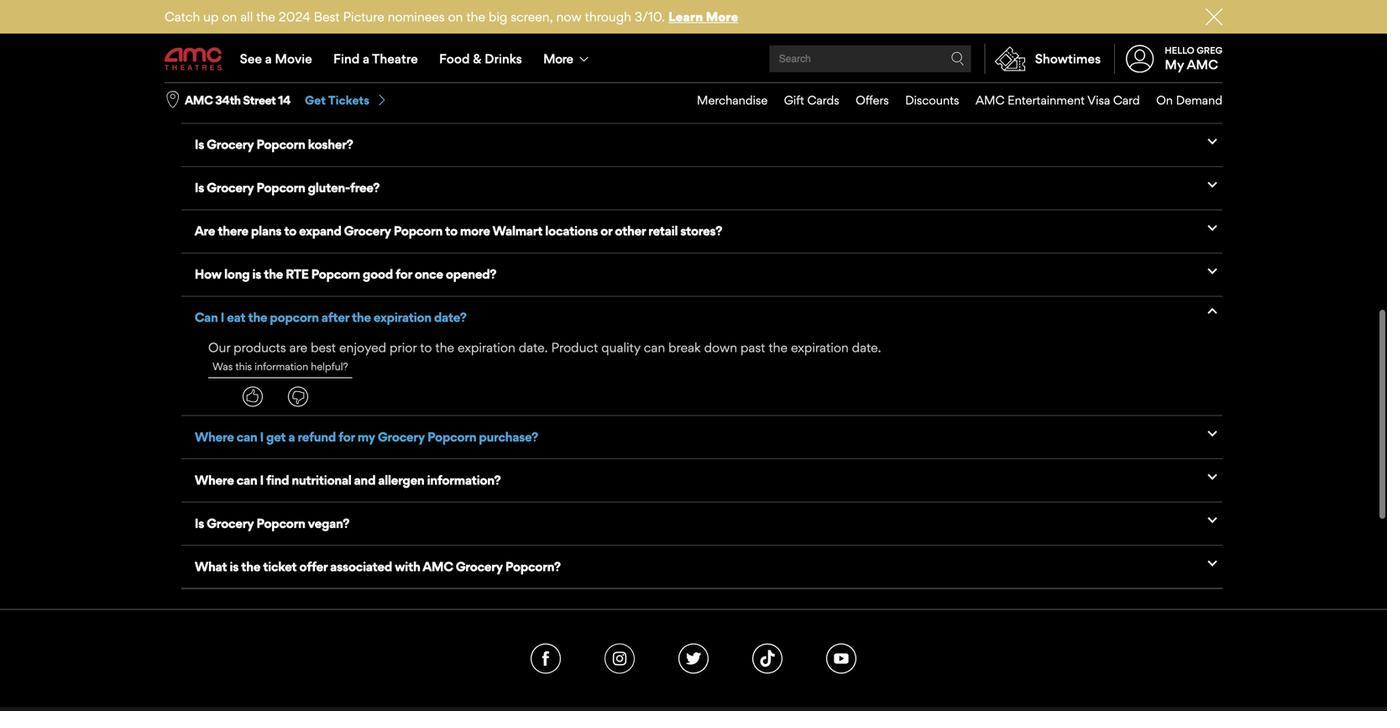 Task type: describe. For each thing, give the bounding box(es) containing it.
this
[[236, 361, 252, 373]]

big
[[489, 9, 508, 24]]

card
[[1114, 93, 1141, 108]]

merchandise link
[[681, 83, 768, 117]]

learn
[[669, 9, 703, 24]]

was
[[213, 361, 233, 373]]

popcorn up once
[[394, 223, 443, 239]]

through
[[585, 9, 632, 24]]

our
[[208, 340, 230, 355]]

2024
[[279, 9, 311, 24]]

gift cards link
[[768, 83, 840, 117]]

find a theatre
[[334, 51, 418, 66]]

1 horizontal spatial to
[[420, 340, 432, 355]]

theatre
[[372, 51, 418, 66]]

tickets
[[328, 93, 370, 108]]

get
[[305, 93, 326, 108]]

offers
[[856, 93, 889, 108]]

amc left 2024
[[241, 7, 272, 22]]

prior
[[390, 340, 417, 355]]

is for is grocery popcorn vegan?
[[195, 516, 204, 531]]

see a movie
[[240, 51, 312, 66]]

nutritional
[[292, 473, 352, 488]]

gift
[[785, 93, 805, 108]]

and for popcorn
[[375, 7, 397, 22]]

user profile image
[[1117, 45, 1164, 73]]

popcorn down is grocery popcorn kosher?
[[257, 180, 305, 195]]

best
[[311, 340, 336, 355]]

expand
[[299, 223, 342, 239]]

where and when can i purchase amc grocery popcorn in stores?
[[195, 93, 569, 109]]

when
[[261, 93, 292, 109]]

date?
[[434, 310, 467, 325]]

refund
[[298, 429, 336, 445]]

i left get
[[260, 429, 264, 445]]

2 on from the left
[[448, 9, 463, 24]]

plans
[[251, 223, 282, 239]]

good
[[363, 266, 393, 282]]

get
[[266, 429, 286, 445]]

what for what flavors or kinds of popcorn will you offer?
[[195, 50, 227, 66]]

information
[[255, 361, 308, 373]]

popcorn down when
[[257, 137, 305, 152]]

merchandise
[[697, 93, 768, 108]]

showtimes image
[[986, 44, 1036, 74]]

find a theatre link
[[323, 35, 429, 82]]

allergen
[[378, 473, 425, 488]]

vegan?
[[308, 516, 350, 531]]

catch
[[165, 9, 200, 24]]

1 horizontal spatial more
[[706, 9, 739, 24]]

i left the eat
[[221, 310, 224, 325]]

offer
[[299, 559, 328, 575]]

1 vertical spatial and
[[237, 93, 258, 109]]

purchase?
[[479, 429, 538, 445]]

screen,
[[511, 9, 553, 24]]

can
[[195, 310, 218, 325]]

1 horizontal spatial expiration
[[458, 340, 516, 355]]

can right 14 at the top left of page
[[295, 93, 316, 109]]

search the AMC website text field
[[777, 53, 952, 65]]

where can i get a refund for my grocery popcorn purchase?
[[195, 429, 538, 445]]

hello greg my amc
[[1166, 45, 1223, 72]]

other
[[615, 223, 646, 239]]

2 date. from the left
[[853, 340, 882, 355]]

thumbs up rating of 5 element
[[243, 387, 263, 407]]

discounts link
[[889, 83, 960, 117]]

the right all
[[256, 9, 275, 24]]

amc youtube image
[[827, 644, 857, 674]]

up
[[203, 9, 219, 24]]

information?
[[427, 473, 501, 488]]

34th
[[215, 93, 241, 108]]

can left get
[[237, 429, 257, 445]]

more inside 'button'
[[544, 51, 573, 66]]

the right the eat
[[248, 310, 267, 325]]

once
[[415, 266, 443, 282]]

past
[[741, 340, 766, 355]]

1 vertical spatial for
[[339, 429, 355, 445]]

popcorn up find
[[324, 7, 373, 22]]

14
[[278, 93, 291, 108]]

menu containing more
[[165, 35, 1223, 82]]

what flavors or kinds of popcorn will you offer?
[[195, 50, 467, 66]]

associated
[[330, 559, 392, 575]]

my
[[358, 429, 375, 445]]

what for what is amc grocery popcorn and what inspired it?
[[195, 7, 227, 22]]

is grocery popcorn vegan?
[[195, 516, 350, 531]]

the left big
[[467, 9, 486, 24]]

find
[[334, 51, 360, 66]]

inspired
[[431, 7, 477, 22]]

will
[[386, 50, 405, 66]]

gluten-
[[308, 180, 350, 195]]

best
[[314, 9, 340, 24]]

and for nutritional
[[354, 473, 376, 488]]

1 vertical spatial is
[[252, 266, 261, 282]]

3/10.
[[635, 9, 665, 24]]

find
[[266, 473, 289, 488]]

a for movie
[[265, 51, 272, 66]]

is grocery popcorn gluten-free?
[[195, 180, 380, 195]]

amc youtube image
[[827, 644, 857, 674]]

i left find
[[260, 473, 264, 488]]

rte
[[286, 266, 309, 282]]

1 vertical spatial stores?
[[681, 223, 723, 239]]

are there plans to expand grocery popcorn to more walmart locations or other retail stores?
[[195, 223, 723, 239]]

are
[[195, 223, 215, 239]]

showtimes link
[[985, 44, 1102, 74]]

the right after
[[352, 310, 371, 325]]

1 horizontal spatial or
[[601, 223, 613, 239]]

discounts
[[906, 93, 960, 108]]

amc instagram image
[[605, 644, 635, 674]]

amc inside amc 34th street 14 button
[[185, 93, 213, 108]]

0 horizontal spatial or
[[271, 50, 283, 66]]

get tickets link
[[305, 93, 388, 108]]

with
[[395, 559, 420, 575]]

amc inside hello greg my amc
[[1188, 57, 1219, 72]]

amc down 'theatre'
[[380, 93, 410, 109]]

the down date?
[[436, 340, 455, 355]]

amc 34th street 14 button
[[185, 92, 291, 109]]



Task type: vqa. For each thing, say whether or not it's contained in the screenshot.
In
yes



Task type: locate. For each thing, give the bounding box(es) containing it.
is left ticket on the left of the page
[[230, 559, 239, 575]]

quality
[[602, 340, 641, 355]]

in
[[514, 93, 525, 109]]

stores? right in
[[527, 93, 569, 109]]

1 horizontal spatial for
[[396, 266, 412, 282]]

can
[[295, 93, 316, 109], [644, 340, 666, 355], [237, 429, 257, 445], [237, 473, 257, 488]]

after
[[322, 310, 349, 325]]

thumbs down rating of 1 image
[[288, 387, 308, 407]]

stores?
[[527, 93, 569, 109], [681, 223, 723, 239]]

is for is grocery popcorn kosher?
[[195, 137, 204, 152]]

where left street
[[195, 93, 234, 109]]

1 vertical spatial more
[[544, 51, 573, 66]]

date.
[[519, 340, 548, 355], [853, 340, 882, 355]]

is for amc
[[230, 7, 239, 22]]

amc logo image
[[165, 47, 223, 70], [165, 47, 223, 70]]

1 vertical spatial menu
[[681, 83, 1223, 117]]

where left find
[[195, 473, 234, 488]]

all
[[240, 9, 253, 24]]

my
[[1166, 57, 1185, 72]]

0 vertical spatial is
[[195, 137, 204, 152]]

or
[[271, 50, 283, 66], [601, 223, 613, 239]]

thumbs down rating of 1 element
[[288, 387, 308, 407]]

1 vertical spatial what
[[195, 50, 227, 66]]

amc inside the amc entertainment visa card link
[[976, 93, 1005, 108]]

what for what is the ticket offer associated with amc grocery popcorn?
[[195, 559, 227, 575]]

0 vertical spatial menu
[[165, 35, 1223, 82]]

food
[[439, 51, 470, 66]]

demand
[[1177, 93, 1223, 108]]

learn more link
[[669, 9, 739, 24]]

0 vertical spatial and
[[375, 7, 397, 22]]

3 is from the top
[[195, 516, 204, 531]]

2 what from the top
[[195, 50, 227, 66]]

more right 'learn'
[[706, 9, 739, 24]]

the left ticket on the left of the page
[[241, 559, 261, 575]]

and
[[375, 7, 397, 22], [237, 93, 258, 109], [354, 473, 376, 488]]

expiration up prior
[[374, 310, 432, 325]]

product
[[552, 340, 598, 355]]

amc tiktok image
[[753, 644, 783, 674], [753, 644, 783, 674]]

popcorn right rte
[[311, 266, 360, 282]]

1 where from the top
[[195, 93, 234, 109]]

2 where from the top
[[195, 429, 234, 445]]

menu containing merchandise
[[681, 83, 1223, 117]]

purchase
[[324, 93, 377, 109]]

to right prior
[[420, 340, 432, 355]]

where for where can i get a refund for my grocery popcorn purchase?
[[195, 429, 234, 445]]

1 vertical spatial where
[[195, 429, 234, 445]]

on left all
[[222, 9, 237, 24]]

what is the ticket offer associated with amc grocery popcorn?
[[195, 559, 561, 575]]

long
[[224, 266, 250, 282]]

&
[[473, 51, 482, 66]]

amc entertainment visa card link
[[960, 83, 1141, 117]]

you
[[408, 50, 429, 66]]

1 horizontal spatial stores?
[[681, 223, 723, 239]]

there
[[218, 223, 249, 239]]

2 vertical spatial is
[[230, 559, 239, 575]]

what
[[195, 7, 227, 22], [195, 50, 227, 66], [195, 559, 227, 575]]

0 horizontal spatial on
[[222, 9, 237, 24]]

amc down greg in the top right of the page
[[1188, 57, 1219, 72]]

greg
[[1197, 45, 1223, 56]]

ticket
[[263, 559, 297, 575]]

cards
[[808, 93, 840, 108]]

can left break
[[644, 340, 666, 355]]

or left kinds
[[271, 50, 283, 66]]

showtimes
[[1036, 51, 1102, 66]]

popcorn up information?
[[428, 429, 477, 445]]

1 horizontal spatial a
[[289, 429, 295, 445]]

catch up on all the 2024 best picture nominees on the big screen, now through 3/10. learn more
[[165, 9, 739, 24]]

what left all
[[195, 7, 227, 22]]

cookie consent banner dialog
[[0, 666, 1388, 712]]

more button
[[533, 35, 603, 82]]

to right 'plans' on the top of page
[[284, 223, 297, 239]]

of
[[319, 50, 331, 66]]

stores? right retail at the left of page
[[681, 223, 723, 239]]

what left flavors
[[195, 50, 227, 66]]

was this information helpful?
[[213, 361, 348, 373]]

1 horizontal spatial popcorn
[[334, 50, 383, 66]]

0 vertical spatial where
[[195, 93, 234, 109]]

0 vertical spatial is
[[230, 7, 239, 22]]

on demand link
[[1141, 83, 1223, 117]]

0 horizontal spatial popcorn
[[270, 310, 319, 325]]

on demand
[[1157, 93, 1223, 108]]

3 where from the top
[[195, 473, 234, 488]]

1 is from the top
[[195, 137, 204, 152]]

1 what from the top
[[195, 7, 227, 22]]

1 vertical spatial or
[[601, 223, 613, 239]]

0 horizontal spatial to
[[284, 223, 297, 239]]

visa
[[1088, 93, 1111, 108]]

0 horizontal spatial a
[[265, 51, 272, 66]]

break
[[669, 340, 701, 355]]

2 vertical spatial what
[[195, 559, 227, 575]]

expiration
[[374, 310, 432, 325], [458, 340, 516, 355], [791, 340, 849, 355]]

a right get
[[289, 429, 295, 445]]

1 vertical spatial is
[[195, 180, 204, 195]]

is left all
[[230, 7, 239, 22]]

0 horizontal spatial stores?
[[527, 93, 569, 109]]

get tickets
[[305, 93, 370, 108]]

popcorn left in
[[463, 93, 512, 109]]

see
[[240, 51, 262, 66]]

nominees
[[388, 9, 445, 24]]

0 horizontal spatial date.
[[519, 340, 548, 355]]

grocery
[[274, 7, 321, 22], [413, 93, 460, 109], [207, 137, 254, 152], [207, 180, 254, 195], [344, 223, 391, 239], [378, 429, 425, 445], [207, 516, 254, 531], [456, 559, 503, 575]]

how
[[195, 266, 222, 282]]

is for the
[[230, 559, 239, 575]]

retail
[[649, 223, 678, 239]]

walmart
[[493, 223, 543, 239]]

0 vertical spatial for
[[396, 266, 412, 282]]

submit search icon image
[[952, 52, 965, 66]]

down
[[705, 340, 738, 355]]

0 vertical spatial more
[[706, 9, 739, 24]]

the right past
[[769, 340, 788, 355]]

more down now
[[544, 51, 573, 66]]

0 vertical spatial what
[[195, 7, 227, 22]]

3 what from the top
[[195, 559, 227, 575]]

amc facebook image
[[531, 644, 561, 674], [531, 644, 561, 674]]

the
[[256, 9, 275, 24], [467, 9, 486, 24], [264, 266, 283, 282], [248, 310, 267, 325], [352, 310, 371, 325], [436, 340, 455, 355], [769, 340, 788, 355], [241, 559, 261, 575]]

menu down 'learn'
[[165, 35, 1223, 82]]

menu
[[165, 35, 1223, 82], [681, 83, 1223, 117]]

1 vertical spatial popcorn
[[270, 310, 319, 325]]

0 horizontal spatial more
[[544, 51, 573, 66]]

1 date. from the left
[[519, 340, 548, 355]]

0 horizontal spatial expiration
[[374, 310, 432, 325]]

for left my at the left bottom
[[339, 429, 355, 445]]

2 horizontal spatial to
[[445, 223, 458, 239]]

amc instagram image
[[605, 644, 635, 674]]

2 horizontal spatial expiration
[[791, 340, 849, 355]]

kinds
[[286, 50, 316, 66]]

picture
[[343, 9, 385, 24]]

to left 'more'
[[445, 223, 458, 239]]

amc down "showtimes" image
[[976, 93, 1005, 108]]

a right see
[[265, 51, 272, 66]]

amc right with
[[423, 559, 453, 575]]

popcorn?
[[506, 559, 561, 575]]

0 vertical spatial stores?
[[527, 93, 569, 109]]

expiration right past
[[791, 340, 849, 355]]

a right find
[[363, 51, 370, 66]]

enjoyed
[[339, 340, 387, 355]]

amc left 34th
[[185, 93, 213, 108]]

footer
[[0, 610, 1388, 712]]

is right long
[[252, 266, 261, 282]]

where for where and when can i purchase amc grocery popcorn in stores?
[[195, 93, 234, 109]]

expiration down date?
[[458, 340, 516, 355]]

the left rte
[[264, 266, 283, 282]]

food & drinks
[[439, 51, 522, 66]]

where left get
[[195, 429, 234, 445]]

i left tickets
[[318, 93, 322, 109]]

and left "allergen"
[[354, 473, 376, 488]]

0 vertical spatial popcorn
[[334, 50, 383, 66]]

popcorn up ticket on the left of the page
[[257, 516, 305, 531]]

is grocery popcorn kosher?
[[195, 137, 353, 152]]

2 vertical spatial and
[[354, 473, 376, 488]]

flavors
[[230, 50, 269, 66]]

can left find
[[237, 473, 257, 488]]

2 horizontal spatial a
[[363, 51, 370, 66]]

popcorn right of
[[334, 50, 383, 66]]

popcorn up are
[[270, 310, 319, 325]]

amc entertainment visa card
[[976, 93, 1141, 108]]

free?
[[350, 180, 380, 195]]

are
[[290, 340, 308, 355]]

amc 34th street 14
[[185, 93, 291, 108]]

what left ticket on the left of the page
[[195, 559, 227, 575]]

1 horizontal spatial date.
[[853, 340, 882, 355]]

amc twitter image
[[679, 644, 709, 674], [679, 644, 709, 674]]

where
[[195, 93, 234, 109], [195, 429, 234, 445], [195, 473, 234, 488]]

on
[[1157, 93, 1174, 108]]

1 on from the left
[[222, 9, 237, 24]]

offer?
[[431, 50, 467, 66]]

where can i find nutritional and allergen information?
[[195, 473, 501, 488]]

kosher?
[[308, 137, 353, 152]]

a for theatre
[[363, 51, 370, 66]]

drinks
[[485, 51, 522, 66]]

2 vertical spatial where
[[195, 473, 234, 488]]

movie
[[275, 51, 312, 66]]

more
[[706, 9, 739, 24], [544, 51, 573, 66]]

and left when
[[237, 93, 258, 109]]

2 vertical spatial is
[[195, 516, 204, 531]]

go to my account page element
[[1115, 35, 1223, 82]]

where for where can i find nutritional and allergen information?
[[195, 473, 234, 488]]

or left other
[[601, 223, 613, 239]]

1 horizontal spatial on
[[448, 9, 463, 24]]

is for is grocery popcorn gluten-free?
[[195, 180, 204, 195]]

for left once
[[396, 266, 412, 282]]

thumbs up rating of 5 image
[[243, 387, 263, 407]]

0 vertical spatial or
[[271, 50, 283, 66]]

2 is from the top
[[195, 180, 204, 195]]

our products are best enjoyed prior to the expiration date. product quality can break down past the expiration date.
[[208, 340, 882, 355]]

0 horizontal spatial for
[[339, 429, 355, 445]]

menu down submit search icon at top right
[[681, 83, 1223, 117]]

and left what at the left top of page
[[375, 7, 397, 22]]

food & drinks link
[[429, 35, 533, 82]]

more
[[460, 223, 490, 239]]

what
[[399, 7, 428, 22]]

entertainment
[[1008, 93, 1085, 108]]

on left the it?
[[448, 9, 463, 24]]



